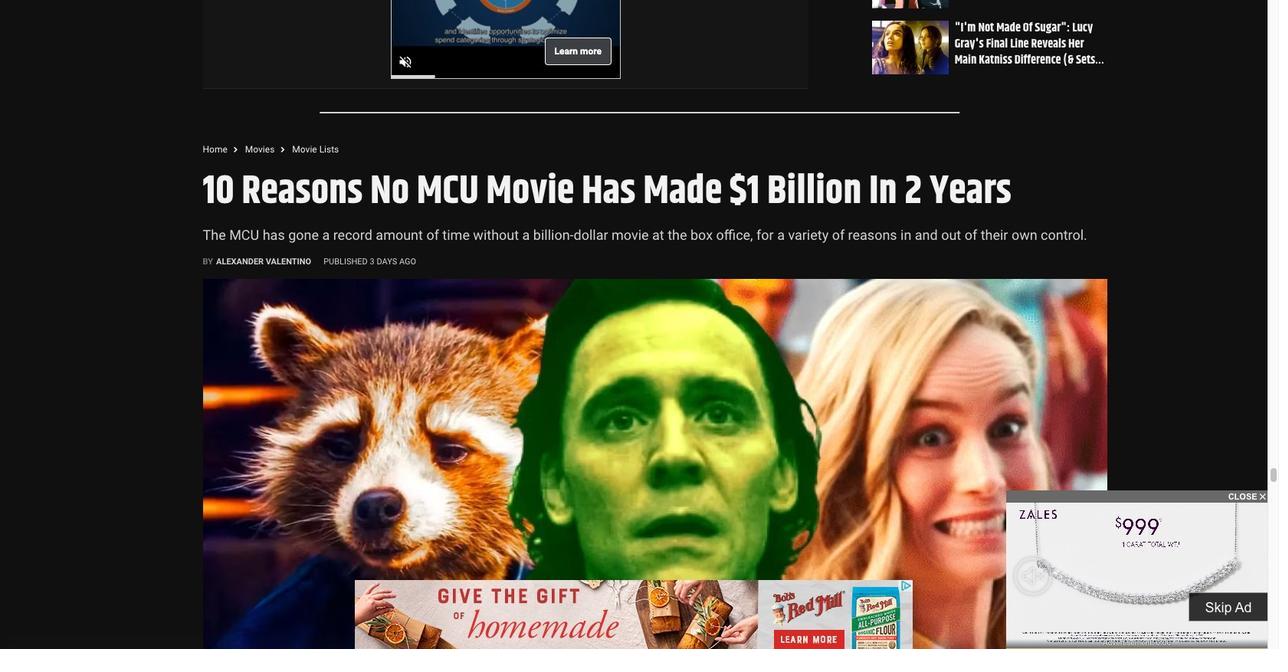 Task type: describe. For each thing, give the bounding box(es) containing it.
lucy
[[1073, 19, 1093, 38]]

close
[[1229, 492, 1258, 501]]

0 horizontal spatial made
[[643, 161, 722, 222]]

0:00
[[1156, 638, 1171, 647]]

3 a from the left
[[777, 227, 785, 243]]

1 vertical spatial movie
[[486, 161, 574, 222]]

reasons
[[848, 227, 897, 243]]

dollar
[[574, 227, 608, 243]]

2 a from the left
[[523, 227, 530, 243]]

own
[[1012, 227, 1038, 243]]

published 3 days ago
[[324, 257, 416, 267]]

in
[[869, 161, 897, 222]]

gray's
[[955, 35, 984, 54]]

without
[[473, 227, 519, 243]]

difference
[[1015, 50, 1061, 70]]

home
[[203, 144, 228, 155]]

and
[[915, 227, 938, 243]]

1 vertical spatial advertisement region
[[355, 580, 913, 649]]

the
[[203, 227, 226, 243]]

in
[[901, 227, 912, 243]]

skip ad
[[1205, 600, 1252, 615]]

for
[[757, 227, 774, 243]]

billion-
[[533, 227, 574, 243]]

advertisement: 0:00
[[1103, 638, 1171, 647]]

published
[[324, 257, 368, 267]]

the
[[668, 227, 687, 243]]

no
[[370, 161, 409, 222]]

$1
[[730, 161, 760, 222]]

has
[[263, 227, 285, 243]]

gone
[[288, 227, 319, 243]]

by alexander valentino
[[203, 257, 311, 267]]

"i'm
[[955, 19, 976, 38]]

ad
[[1235, 600, 1252, 615]]

2
[[905, 161, 922, 222]]

amount
[[376, 227, 423, 243]]

movie
[[612, 227, 649, 243]]

0 vertical spatial advertisement region
[[391, 0, 621, 79]]

1 horizontal spatial mcu
[[417, 161, 479, 222]]

video player region
[[1007, 503, 1268, 649]]

alexander valentino link
[[216, 257, 311, 267]]

ago
[[399, 257, 416, 267]]

return)
[[977, 66, 1012, 86]]

"i'm not made of sugar": lucy gray's final line reveals her main katniss difference (& sets up a return) link
[[955, 19, 1096, 86]]

10 reasons no mcu movie has made $1 billion in 2 years
[[203, 161, 1012, 222]]

by
[[203, 257, 213, 267]]

"i'm not made of sugar": lucy gray's final line reveals her main katniss difference (& sets up a return)
[[955, 19, 1096, 86]]

movie lists
[[292, 144, 339, 155]]

has
[[582, 161, 636, 222]]

sugar":
[[1035, 19, 1070, 38]]



Task type: locate. For each thing, give the bounding box(es) containing it.
1 vertical spatial made
[[643, 161, 722, 222]]

of
[[1023, 19, 1033, 38]]

not
[[978, 19, 994, 38]]

10
[[203, 161, 234, 222]]

2 horizontal spatial a
[[777, 227, 785, 243]]

hunger-games-ballad-songbirds-snakes-lucygray-made-sugar-katniss 1 image
[[872, 21, 949, 75]]

0 vertical spatial made
[[997, 19, 1021, 38]]

0 horizontal spatial mcu
[[229, 227, 259, 243]]

years
[[930, 161, 1012, 222]]

record
[[333, 227, 373, 243]]

valentino
[[266, 257, 311, 267]]

sets
[[1076, 50, 1096, 70]]

2 of from the left
[[832, 227, 845, 243]]

up
[[955, 66, 967, 86]]

close ✕ button
[[1007, 491, 1268, 503]]

made up the the
[[643, 161, 722, 222]]

made left of
[[997, 19, 1021, 38]]

1 horizontal spatial a
[[523, 227, 530, 243]]

3
[[370, 257, 375, 267]]

movie up billion-
[[486, 161, 574, 222]]

0 vertical spatial movie
[[292, 144, 317, 155]]

a
[[969, 66, 975, 86]]

3 of from the left
[[965, 227, 978, 243]]

a right for
[[777, 227, 785, 243]]

billion
[[767, 161, 862, 222]]

close ✕
[[1229, 492, 1266, 501]]

made
[[997, 19, 1021, 38], [643, 161, 722, 222]]

2 horizontal spatial of
[[965, 227, 978, 243]]

control.
[[1041, 227, 1088, 243]]

days
[[377, 257, 397, 267]]

advertisement:
[[1103, 638, 1154, 647]]

shikamaru, sai, sakura, naruto, kakashi, yamato, and hinata in naruto shippuden opening 1 image
[[872, 0, 949, 9]]

skip
[[1205, 600, 1232, 615]]

0 horizontal spatial a
[[322, 227, 330, 243]]

1 horizontal spatial made
[[997, 19, 1021, 38]]

office,
[[716, 227, 753, 243]]

a right gone
[[322, 227, 330, 243]]

of right out
[[965, 227, 978, 243]]

movie
[[292, 144, 317, 155], [486, 161, 574, 222]]

home link
[[203, 144, 228, 155]]

movies link
[[245, 144, 275, 155]]

their
[[981, 227, 1008, 243]]

✕
[[1260, 492, 1266, 501]]

a left billion-
[[523, 227, 530, 243]]

her
[[1069, 35, 1085, 54]]

a
[[322, 227, 330, 243], [523, 227, 530, 243], [777, 227, 785, 243]]

loki and the best mcu moments of 2023 image
[[203, 279, 1107, 649]]

1 horizontal spatial of
[[832, 227, 845, 243]]

katniss
[[979, 50, 1013, 70]]

mcu up time
[[417, 161, 479, 222]]

of right variety
[[832, 227, 845, 243]]

alexander
[[216, 257, 264, 267]]

0 horizontal spatial of
[[427, 227, 439, 243]]

mcu
[[417, 161, 479, 222], [229, 227, 259, 243]]

of left time
[[427, 227, 439, 243]]

mcu up the alexander
[[229, 227, 259, 243]]

final
[[986, 35, 1008, 54]]

movie left lists
[[292, 144, 317, 155]]

reveals
[[1031, 35, 1066, 54]]

movie lists link
[[292, 144, 339, 155]]

reasons
[[242, 161, 363, 222]]

0 horizontal spatial movie
[[292, 144, 317, 155]]

1 a from the left
[[322, 227, 330, 243]]

at
[[652, 227, 664, 243]]

lists
[[319, 144, 339, 155]]

made inside "i'm not made of sugar": lucy gray's final line reveals her main katniss difference (& sets up a return)
[[997, 19, 1021, 38]]

line
[[1011, 35, 1029, 54]]

0 vertical spatial mcu
[[417, 161, 479, 222]]

the mcu has gone a record amount of time without a billion-dollar movie at the box office, for a variety of reasons in and out of their own control.
[[203, 227, 1088, 243]]

box
[[691, 227, 713, 243]]

advertisement region
[[391, 0, 621, 79], [355, 580, 913, 649]]

of
[[427, 227, 439, 243], [832, 227, 845, 243], [965, 227, 978, 243]]

variety
[[788, 227, 829, 243]]

time
[[443, 227, 470, 243]]

(&
[[1064, 50, 1074, 70]]

1 of from the left
[[427, 227, 439, 243]]

1 vertical spatial mcu
[[229, 227, 259, 243]]

out
[[942, 227, 962, 243]]

main
[[955, 50, 977, 70]]

movies
[[245, 144, 275, 155]]

1 horizontal spatial movie
[[486, 161, 574, 222]]



Task type: vqa. For each thing, say whether or not it's contained in the screenshot.
ScreenRant logo
no



